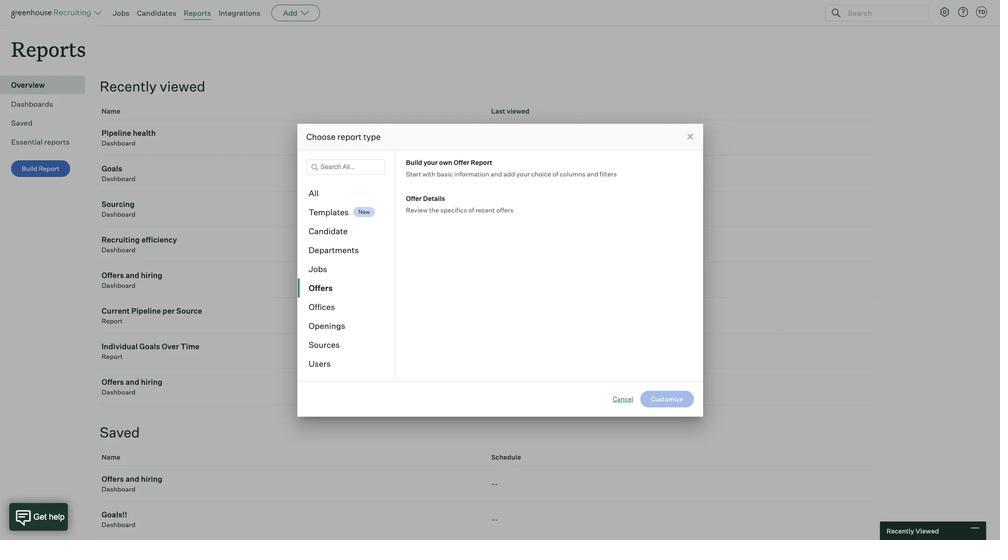 Task type: describe. For each thing, give the bounding box(es) containing it.
and down recruiting efficiency dashboard
[[126, 271, 139, 280]]

8 dashboard from the top
[[102, 521, 136, 529]]

3 offers and hiring dashboard from the top
[[102, 475, 163, 493]]

choose
[[307, 131, 336, 142]]

schedule
[[492, 453, 522, 461]]

choose report type dialog
[[297, 124, 704, 417]]

basic
[[437, 170, 453, 178]]

build your own offer report start with basic information and add your choice of columns and filters
[[406, 158, 617, 178]]

last
[[492, 107, 506, 115]]

individual
[[102, 342, 138, 351]]

0 horizontal spatial jobs
[[113, 8, 130, 18]]

essential reports
[[11, 137, 70, 147]]

3 hiring from the top
[[141, 475, 163, 484]]

and down individual goals over time report
[[126, 378, 139, 387]]

time
[[181, 342, 200, 351]]

name for recently viewed
[[102, 107, 121, 115]]

users
[[309, 358, 331, 369]]

1 hiring from the top
[[141, 271, 163, 280]]

add
[[283, 8, 298, 18]]

recent
[[476, 206, 495, 214]]

dashboards link
[[11, 99, 81, 110]]

Search All... text field
[[307, 159, 386, 174]]

integrations
[[219, 8, 261, 18]]

viewed
[[916, 527, 940, 535]]

candidates
[[137, 8, 176, 18]]

recently for recently viewed
[[100, 78, 157, 95]]

information
[[455, 170, 490, 178]]

td button
[[975, 5, 990, 19]]

report inside button
[[39, 165, 59, 172]]

and left add
[[491, 170, 502, 178]]

report
[[338, 131, 362, 142]]

the
[[429, 206, 439, 214]]

offer inside build your own offer report start with basic information and add your choice of columns and filters
[[454, 158, 470, 166]]

candidates link
[[137, 8, 176, 18]]

2 dashboard from the top
[[102, 175, 136, 183]]

-- for goals!!
[[492, 515, 499, 524]]

overview link
[[11, 80, 81, 91]]

configure image
[[940, 6, 951, 18]]

review
[[406, 206, 428, 214]]

td
[[979, 9, 986, 15]]

offers down individual on the bottom
[[102, 378, 124, 387]]

and left filters
[[587, 170, 599, 178]]

viewed for last viewed
[[507, 107, 530, 115]]

12:59
[[517, 169, 536, 178]]

reports
[[44, 137, 70, 147]]

report for individual goals over time
[[102, 353, 123, 361]]

7 dashboard from the top
[[102, 485, 136, 493]]

offers inside choose report type 'dialog'
[[309, 283, 333, 293]]

0 horizontal spatial your
[[424, 158, 438, 166]]

sources
[[309, 339, 340, 350]]

0 vertical spatial reports
[[184, 8, 211, 18]]

Search text field
[[846, 6, 921, 20]]

offers
[[497, 206, 514, 214]]

build report
[[22, 165, 59, 172]]

integrations link
[[219, 8, 261, 18]]

goals dashboard
[[102, 164, 136, 183]]

pipeline inside pipeline health dashboard
[[102, 129, 131, 138]]

today, 12:58 pm
[[492, 204, 549, 214]]

3 dashboard from the top
[[102, 210, 136, 218]]

0 vertical spatial saved
[[11, 118, 32, 128]]

all
[[309, 188, 319, 198]]

5 dashboard from the top
[[102, 282, 136, 289]]

goals!! dashboard
[[102, 510, 136, 529]]

td button
[[977, 6, 988, 18]]

add button
[[272, 5, 320, 21]]

offers up current
[[102, 271, 124, 280]]

of inside offer details review the specifics of recent offers
[[469, 206, 475, 214]]

offers up goals!!
[[102, 475, 124, 484]]

jobs inside choose report type 'dialog'
[[309, 264, 327, 274]]

offices
[[309, 302, 335, 312]]

reports link
[[184, 8, 211, 18]]

1 vertical spatial saved
[[100, 424, 140, 441]]

type
[[364, 131, 381, 142]]

choice
[[532, 170, 552, 178]]

openings
[[309, 320, 346, 331]]

today, for today, 12:59 pm
[[492, 169, 515, 178]]

current pipeline per source report
[[102, 306, 202, 325]]

report for build your own offer report
[[471, 158, 493, 166]]

2 hiring from the top
[[141, 378, 163, 387]]

health
[[133, 129, 156, 138]]



Task type: vqa. For each thing, say whether or not it's contained in the screenshot.
— associated with hire
no



Task type: locate. For each thing, give the bounding box(es) containing it.
0 vertical spatial jobs
[[113, 8, 130, 18]]

-- for offers and hiring
[[492, 479, 499, 489]]

saved link
[[11, 117, 81, 129]]

1 horizontal spatial viewed
[[507, 107, 530, 115]]

recently for recently viewed
[[887, 527, 915, 535]]

build report button
[[11, 160, 70, 177]]

saved
[[11, 118, 32, 128], [100, 424, 140, 441]]

1 vertical spatial viewed
[[507, 107, 530, 115]]

2 today, from the top
[[492, 204, 515, 214]]

add
[[504, 170, 515, 178]]

2 vertical spatial hiring
[[141, 475, 163, 484]]

jobs
[[113, 8, 130, 18], [309, 264, 327, 274]]

today, for today, 12:58 pm
[[492, 204, 515, 214]]

1 horizontal spatial reports
[[184, 8, 211, 18]]

report inside current pipeline per source report
[[102, 317, 123, 325]]

recently
[[100, 78, 157, 95], [887, 527, 915, 535]]

pm for today, 12:58 pm
[[537, 204, 549, 214]]

own
[[439, 158, 453, 166]]

your
[[424, 158, 438, 166], [517, 170, 530, 178]]

0 horizontal spatial goals
[[102, 164, 122, 173]]

2 offers and hiring dashboard from the top
[[102, 378, 163, 396]]

1 vertical spatial today,
[[492, 204, 515, 214]]

1 horizontal spatial build
[[406, 158, 423, 166]]

1 horizontal spatial goals
[[139, 342, 160, 351]]

2 -- from the top
[[492, 515, 499, 524]]

0 horizontal spatial saved
[[11, 118, 32, 128]]

dashboard down goals!!
[[102, 521, 136, 529]]

1 horizontal spatial offer
[[454, 158, 470, 166]]

cancel
[[613, 395, 634, 403]]

recruiting
[[102, 235, 140, 245]]

-
[[492, 479, 495, 489], [495, 479, 499, 489], [492, 515, 495, 524], [495, 515, 499, 524]]

report down individual on the bottom
[[102, 353, 123, 361]]

report down current
[[102, 317, 123, 325]]

offer
[[454, 158, 470, 166], [406, 194, 422, 202]]

of inside build your own offer report start with basic information and add your choice of columns and filters
[[553, 170, 559, 178]]

report inside individual goals over time report
[[102, 353, 123, 361]]

report inside build your own offer report start with basic information and add your choice of columns and filters
[[471, 158, 493, 166]]

cancel link
[[613, 394, 634, 404]]

templates
[[309, 207, 349, 217]]

pm for today, 12:59 pm
[[537, 169, 549, 178]]

overview
[[11, 80, 45, 90]]

goals down pipeline health dashboard
[[102, 164, 122, 173]]

2 name from the top
[[102, 453, 121, 461]]

0 vertical spatial viewed
[[160, 78, 206, 95]]

reports right candidates link
[[184, 8, 211, 18]]

goals inside individual goals over time report
[[139, 342, 160, 351]]

offers
[[102, 271, 124, 280], [309, 283, 333, 293], [102, 378, 124, 387], [102, 475, 124, 484]]

reports
[[184, 8, 211, 18], [11, 35, 86, 62]]

today,
[[492, 169, 515, 178], [492, 204, 515, 214]]

hiring
[[141, 271, 163, 280], [141, 378, 163, 387], [141, 475, 163, 484]]

1 horizontal spatial recently
[[887, 527, 915, 535]]

--
[[492, 479, 499, 489], [492, 515, 499, 524]]

1 horizontal spatial your
[[517, 170, 530, 178]]

offers and hiring dashboard
[[102, 271, 163, 289], [102, 378, 163, 396], [102, 475, 163, 493]]

1 vertical spatial --
[[492, 515, 499, 524]]

0 vertical spatial --
[[492, 479, 499, 489]]

sourcing
[[102, 200, 135, 209]]

departments
[[309, 245, 359, 255]]

today, 12:59 pm
[[492, 169, 549, 178]]

0 vertical spatial name
[[102, 107, 121, 115]]

1 horizontal spatial jobs
[[309, 264, 327, 274]]

and up goals!!
[[126, 475, 139, 484]]

recently viewed
[[887, 527, 940, 535]]

dashboard
[[102, 139, 136, 147], [102, 175, 136, 183], [102, 210, 136, 218], [102, 246, 136, 254], [102, 282, 136, 289], [102, 388, 136, 396], [102, 485, 136, 493], [102, 521, 136, 529]]

new
[[359, 209, 370, 215]]

0 vertical spatial today,
[[492, 169, 515, 178]]

dashboard down sourcing
[[102, 210, 136, 218]]

0 vertical spatial hiring
[[141, 271, 163, 280]]

1 horizontal spatial of
[[553, 170, 559, 178]]

pipeline
[[102, 129, 131, 138], [131, 306, 161, 316]]

0 horizontal spatial viewed
[[160, 78, 206, 95]]

offer inside offer details review the specifics of recent offers
[[406, 194, 422, 202]]

of right choice
[[553, 170, 559, 178]]

1 pm from the top
[[537, 169, 549, 178]]

1 -- from the top
[[492, 479, 499, 489]]

dashboard up current
[[102, 282, 136, 289]]

1 vertical spatial name
[[102, 453, 121, 461]]

offers and hiring dashboard down individual goals over time report
[[102, 378, 163, 396]]

goals
[[102, 164, 122, 173], [139, 342, 160, 351]]

recruiting efficiency dashboard
[[102, 235, 177, 254]]

pipeline left per
[[131, 306, 161, 316]]

12:58
[[517, 204, 536, 214]]

build for build report
[[22, 165, 37, 172]]

0 horizontal spatial recently
[[100, 78, 157, 95]]

1 vertical spatial pm
[[537, 204, 549, 214]]

and
[[491, 170, 502, 178], [587, 170, 599, 178], [126, 271, 139, 280], [126, 378, 139, 387], [126, 475, 139, 484]]

filters
[[600, 170, 617, 178]]

per
[[163, 306, 175, 316]]

jobs down departments
[[309, 264, 327, 274]]

1 vertical spatial reports
[[11, 35, 86, 62]]

dashboard inside recruiting efficiency dashboard
[[102, 246, 136, 254]]

over
[[162, 342, 179, 351]]

0 horizontal spatial reports
[[11, 35, 86, 62]]

report for current pipeline per source
[[102, 317, 123, 325]]

today, left 12:58
[[492, 204, 515, 214]]

0 vertical spatial offers and hiring dashboard
[[102, 271, 163, 289]]

1 vertical spatial of
[[469, 206, 475, 214]]

start
[[406, 170, 422, 178]]

1 horizontal spatial saved
[[100, 424, 140, 441]]

1 vertical spatial your
[[517, 170, 530, 178]]

of left recent
[[469, 206, 475, 214]]

build up start
[[406, 158, 423, 166]]

2 vertical spatial offers and hiring dashboard
[[102, 475, 163, 493]]

details
[[423, 194, 445, 202]]

build down essential
[[22, 165, 37, 172]]

0 horizontal spatial build
[[22, 165, 37, 172]]

offers and hiring dashboard up goals!!
[[102, 475, 163, 493]]

essential reports link
[[11, 136, 81, 148]]

0 vertical spatial of
[[553, 170, 559, 178]]

source
[[177, 306, 202, 316]]

build
[[406, 158, 423, 166], [22, 165, 37, 172]]

dashboard up goals!!
[[102, 485, 136, 493]]

last viewed
[[492, 107, 530, 115]]

1 vertical spatial offer
[[406, 194, 422, 202]]

jobs left candidates
[[113, 8, 130, 18]]

6 dashboard from the top
[[102, 388, 136, 396]]

1 vertical spatial jobs
[[309, 264, 327, 274]]

1 offers and hiring dashboard from the top
[[102, 271, 163, 289]]

dashboard up sourcing
[[102, 175, 136, 183]]

current
[[102, 306, 130, 316]]

0 vertical spatial pipeline
[[102, 129, 131, 138]]

0 vertical spatial recently
[[100, 78, 157, 95]]

build inside button
[[22, 165, 37, 172]]

name for saved
[[102, 453, 121, 461]]

dashboard inside pipeline health dashboard
[[102, 139, 136, 147]]

columns
[[560, 170, 586, 178]]

pipeline left health
[[102, 129, 131, 138]]

1 dashboard from the top
[[102, 139, 136, 147]]

goals left 'over'
[[139, 342, 160, 351]]

0 vertical spatial your
[[424, 158, 438, 166]]

offers up offices
[[309, 283, 333, 293]]

dashboards
[[11, 99, 53, 109]]

1 vertical spatial offers and hiring dashboard
[[102, 378, 163, 396]]

1 vertical spatial recently
[[887, 527, 915, 535]]

today, left 12:59
[[492, 169, 515, 178]]

1 vertical spatial goals
[[139, 342, 160, 351]]

0 horizontal spatial of
[[469, 206, 475, 214]]

offer up information
[[454, 158, 470, 166]]

your right add
[[517, 170, 530, 178]]

pipeline health dashboard
[[102, 129, 156, 147]]

4 dashboard from the top
[[102, 246, 136, 254]]

viewed for recently viewed
[[160, 78, 206, 95]]

offer up review at the top of page
[[406, 194, 422, 202]]

offers and hiring dashboard up current
[[102, 271, 163, 289]]

dashboard down recruiting
[[102, 246, 136, 254]]

1 vertical spatial pipeline
[[131, 306, 161, 316]]

report up information
[[471, 158, 493, 166]]

efficiency
[[142, 235, 177, 245]]

essential
[[11, 137, 43, 147]]

2 pm from the top
[[537, 204, 549, 214]]

choose report type
[[307, 131, 381, 142]]

individual goals over time report
[[102, 342, 200, 361]]

goals inside goals dashboard
[[102, 164, 122, 173]]

report down essential reports link
[[39, 165, 59, 172]]

dashboard down health
[[102, 139, 136, 147]]

viewed
[[160, 78, 206, 95], [507, 107, 530, 115]]

1 today, from the top
[[492, 169, 515, 178]]

0 vertical spatial offer
[[454, 158, 470, 166]]

jobs link
[[113, 8, 130, 18]]

recently viewed
[[100, 78, 206, 95]]

pm right 12:58
[[537, 204, 549, 214]]

0 vertical spatial goals
[[102, 164, 122, 173]]

pipeline inside current pipeline per source report
[[131, 306, 161, 316]]

build for build your own offer report start with basic information and add your choice of columns and filters
[[406, 158, 423, 166]]

specifics
[[441, 206, 467, 214]]

pm right 12:59
[[537, 169, 549, 178]]

1 vertical spatial hiring
[[141, 378, 163, 387]]

name
[[102, 107, 121, 115], [102, 453, 121, 461]]

offer details review the specifics of recent offers
[[406, 194, 514, 214]]

1 name from the top
[[102, 107, 121, 115]]

reports down greenhouse recruiting image
[[11, 35, 86, 62]]

with
[[423, 170, 436, 178]]

0 horizontal spatial offer
[[406, 194, 422, 202]]

build inside build your own offer report start with basic information and add your choice of columns and filters
[[406, 158, 423, 166]]

goals!!
[[102, 510, 127, 520]]

dashboard down individual on the bottom
[[102, 388, 136, 396]]

sourcing dashboard
[[102, 200, 136, 218]]

greenhouse recruiting image
[[11, 7, 94, 18]]

candidate
[[309, 226, 348, 236]]

your up with
[[424, 158, 438, 166]]

0 vertical spatial pm
[[537, 169, 549, 178]]



